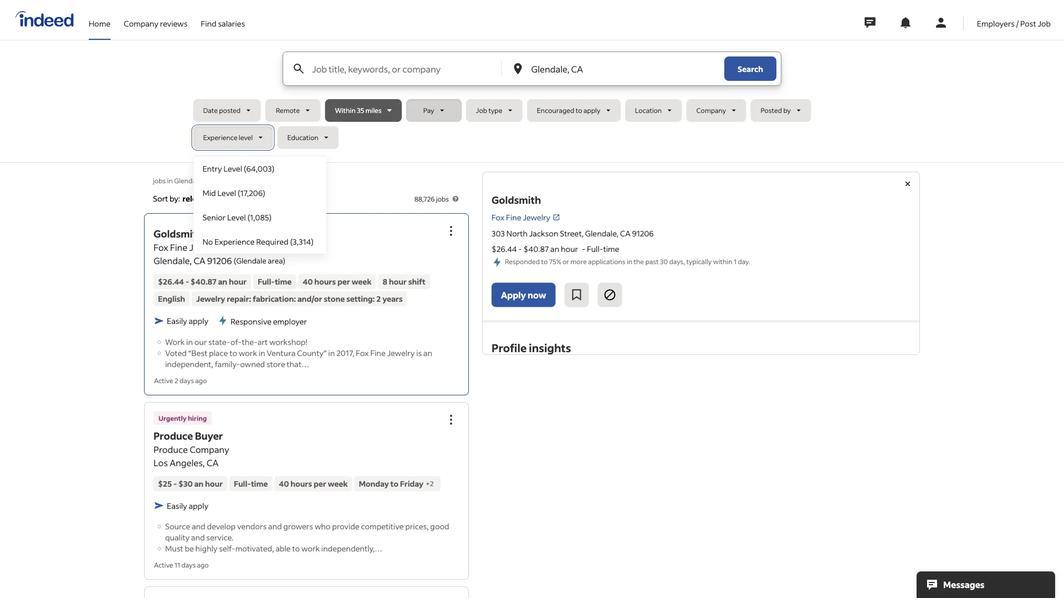 Task type: vqa. For each thing, say whether or not it's contained in the screenshot.
(64,003)
yes



Task type: locate. For each thing, give the bounding box(es) containing it.
1 horizontal spatial 91206
[[632, 229, 654, 239]]

entry level (64,003)
[[203, 164, 275, 174]]

work in our state-of-the-art workshop! voted "best place to work in ventura county" in 2017, fox fine jewelry is an independent, family-owned store that…
[[165, 337, 432, 369]]

0 vertical spatial hours
[[314, 277, 336, 287]]

encouraged to apply button
[[527, 99, 621, 122]]

- up responded
[[519, 244, 522, 254]]

apply down $25 - $30 an hour on the left bottom of the page
[[189, 501, 208, 511]]

work down the-
[[239, 348, 257, 358]]

hour right $30 on the left bottom of the page
[[205, 479, 223, 489]]

1 horizontal spatial goldsmith
[[492, 194, 541, 207]]

91206 left the (
[[207, 255, 232, 267]]

work
[[165, 337, 185, 347]]

an right $30 on the left bottom of the page
[[194, 479, 204, 489]]

1 vertical spatial easily apply
[[167, 501, 208, 511]]

per for los angeles, ca
[[314, 479, 326, 489]]

menu
[[193, 156, 327, 254]]

easily up work
[[167, 316, 187, 326]]

help icon image
[[451, 195, 460, 203]]

jackson
[[529, 229, 559, 239]]

fox down goldsmith button
[[154, 242, 168, 253]]

- right $25
[[173, 479, 177, 489]]

40 up growers
[[279, 479, 289, 489]]

company for company reviews
[[124, 18, 158, 28]]

posted by
[[761, 106, 791, 115]]

- left date
[[220, 194, 224, 203]]

the-
[[242, 337, 258, 347]]

in left 'the' on the top right of page
[[627, 257, 633, 266]]

easily up source
[[167, 501, 187, 511]]

full- for los angeles, ca
[[234, 479, 251, 489]]

jobs left help icon
[[436, 195, 449, 203]]

1 vertical spatial level
[[218, 188, 236, 198]]

1 vertical spatial work
[[302, 544, 320, 554]]

location
[[635, 106, 662, 115]]

0 horizontal spatial full-
[[234, 479, 251, 489]]

job left type
[[476, 106, 487, 115]]

1 vertical spatial 40 hours per week
[[279, 479, 348, 489]]

fine down goldsmith button
[[170, 242, 188, 253]]

be
[[185, 544, 194, 554]]

encouraged to apply
[[537, 106, 601, 115]]

91206 up 'the' on the top right of page
[[632, 229, 654, 239]]

goldsmith fox fine jewelry glendale, ca 91206 ( glendale area )
[[154, 228, 285, 267]]

1 vertical spatial 40
[[279, 479, 289, 489]]

glendale, up applications
[[585, 229, 619, 239]]

0 vertical spatial fine
[[506, 213, 522, 223]]

art
[[258, 337, 268, 347]]

active left 11
[[154, 561, 173, 570]]

north
[[507, 229, 528, 239]]

0 horizontal spatial job
[[476, 106, 487, 115]]

2 horizontal spatial time
[[603, 244, 620, 254]]

level for senior
[[227, 212, 246, 222]]

full-time for los angeles, ca
[[234, 479, 268, 489]]

produce for produce company los angeles, ca
[[154, 444, 188, 456]]

1 vertical spatial fox
[[154, 242, 168, 253]]

education
[[287, 133, 319, 142]]

easily apply
[[167, 316, 208, 326], [167, 501, 208, 511]]

0 horizontal spatial fox
[[154, 242, 168, 253]]

2 horizontal spatial company
[[697, 106, 726, 115]]

1 horizontal spatial 40
[[303, 277, 313, 287]]

0 vertical spatial 40
[[303, 277, 313, 287]]

0 vertical spatial jobs
[[153, 176, 166, 185]]

1 vertical spatial job actions menu is collapsed image
[[445, 414, 458, 427]]

hour up repair:
[[229, 277, 247, 287]]

to down of-
[[230, 348, 237, 358]]

1 vertical spatial jobs
[[436, 195, 449, 203]]

street,
[[560, 229, 584, 239]]

goldsmith button
[[154, 228, 203, 240]]

0 vertical spatial easily
[[167, 316, 187, 326]]

$40.87
[[524, 244, 549, 254], [191, 277, 217, 287]]

an for $26.44 - $40.87 an hour - full-time
[[551, 244, 560, 254]]

apply now
[[501, 289, 546, 301]]

stone
[[324, 294, 345, 304]]

None search field
[[193, 52, 871, 254]]

0 vertical spatial easily apply
[[167, 316, 208, 326]]

$40.87 down goldsmith fox fine jewelry glendale, ca 91206 ( glendale area )
[[191, 277, 217, 287]]

1 vertical spatial hours
[[291, 479, 312, 489]]

level right mid
[[218, 188, 236, 198]]

fabrication:
[[253, 294, 296, 304]]

an right is
[[424, 348, 432, 358]]

angeles,
[[170, 458, 205, 469]]

to right encouraged
[[576, 106, 583, 115]]

pay button
[[406, 99, 462, 122]]

hours up stone
[[314, 277, 336, 287]]

glendale, inside goldsmith fox fine jewelry glendale, ca 91206 ( glendale area )
[[154, 255, 192, 267]]

salaries
[[218, 18, 245, 28]]

job actions menu is collapsed image
[[445, 224, 458, 238], [445, 414, 458, 427]]

of-
[[231, 337, 242, 347]]

full- up applications
[[587, 244, 603, 254]]

experience level button
[[193, 126, 273, 149]]

days right 11
[[182, 561, 196, 570]]

1 horizontal spatial week
[[352, 277, 372, 287]]

an for $26.44 - $40.87 an hour
[[218, 277, 227, 287]]

fine up "north"
[[506, 213, 522, 223]]

0 vertical spatial job
[[1038, 18, 1051, 28]]

$26.44 for $26.44 - $40.87 an hour
[[158, 277, 184, 287]]

0 horizontal spatial 91206
[[207, 255, 232, 267]]

1 vertical spatial active
[[154, 561, 173, 570]]

friday
[[400, 479, 424, 489]]

and right source
[[192, 522, 205, 532]]

40 hours per week up stone
[[303, 277, 372, 287]]

1 vertical spatial 2
[[175, 377, 178, 385]]

fine
[[506, 213, 522, 223], [170, 242, 188, 253], [370, 348, 386, 358]]

2 horizontal spatial full-
[[587, 244, 603, 254]]

1 horizontal spatial fine
[[370, 348, 386, 358]]

full-time for glendale, ca 91206
[[258, 277, 292, 287]]

glendale, for 303
[[585, 229, 619, 239]]

2 job actions menu is collapsed image from the top
[[445, 414, 458, 427]]

1 horizontal spatial company
[[190, 444, 229, 456]]

competitive
[[361, 522, 404, 532]]

hour for $26.44 - $40.87 an hour
[[229, 277, 247, 287]]

job actions menu is collapsed image for fox fine jewelry
[[445, 224, 458, 238]]

fox inside work in our state-of-the-art workshop! voted "best place to work in ventura county" in 2017, fox fine jewelry is an independent, family-owned store that…
[[356, 348, 369, 358]]

2 active from the top
[[154, 561, 173, 570]]

apply right encouraged
[[584, 106, 601, 115]]

0 horizontal spatial $26.44
[[158, 277, 184, 287]]

1 active from the top
[[154, 377, 173, 385]]

1 vertical spatial goldsmith
[[154, 228, 203, 240]]

to left 75%
[[541, 257, 548, 266]]

ca down no
[[194, 255, 205, 267]]

1 vertical spatial experience
[[215, 237, 255, 247]]

menu containing entry level (64,003)
[[193, 156, 327, 254]]

entry level (64,003) link
[[194, 156, 326, 181]]

experience
[[203, 133, 238, 142], [215, 237, 255, 247]]

$26.44 - $40.87 an hour
[[158, 277, 247, 287]]

0 vertical spatial $40.87
[[524, 244, 549, 254]]

1 horizontal spatial work
[[302, 544, 320, 554]]

fox up 303
[[492, 213, 505, 223]]

1 vertical spatial full-
[[258, 277, 275, 287]]

hours for glendale, ca 91206
[[314, 277, 336, 287]]

)
[[283, 256, 285, 266]]

level right entry
[[224, 164, 242, 174]]

91206 for goldsmith
[[207, 255, 232, 267]]

1 horizontal spatial jobs
[[436, 195, 449, 203]]

hour up or
[[561, 244, 578, 254]]

- for $26.44 - $40.87 an hour
[[186, 277, 189, 287]]

0 vertical spatial apply
[[584, 106, 601, 115]]

insights
[[529, 341, 571, 355]]

2 vertical spatial fox
[[356, 348, 369, 358]]

full- up 'fabrication:' at the left of page
[[258, 277, 275, 287]]

1 vertical spatial easily
[[167, 501, 187, 511]]

apply
[[584, 106, 601, 115], [189, 316, 208, 326], [189, 501, 208, 511]]

easily apply down $30 on the left bottom of the page
[[167, 501, 208, 511]]

2 easily from the top
[[167, 501, 187, 511]]

0 vertical spatial fox
[[492, 213, 505, 223]]

jewelry down $26.44 - $40.87 an hour
[[196, 294, 225, 304]]

glendale, up sort by: relevance - date
[[174, 176, 203, 185]]

to for responded
[[541, 257, 548, 266]]

to right able
[[292, 544, 300, 554]]

1 horizontal spatial $40.87
[[524, 244, 549, 254]]

1 vertical spatial full-time
[[234, 479, 268, 489]]

0 vertical spatial days
[[180, 377, 194, 385]]

1 horizontal spatial full-
[[258, 277, 275, 287]]

$40.87 down jackson
[[524, 244, 549, 254]]

0 vertical spatial experience
[[203, 133, 238, 142]]

fine inside goldsmith fox fine jewelry glendale, ca 91206 ( glendale area )
[[170, 242, 188, 253]]

to inside popup button
[[576, 106, 583, 115]]

level for entry
[[224, 164, 242, 174]]

time up 'fabrication:' at the left of page
[[275, 277, 292, 287]]

active down voted
[[154, 377, 173, 385]]

senior level (1,085) link
[[194, 205, 326, 230]]

job type button
[[466, 99, 523, 122]]

goldsmith up fox fine jewelry
[[492, 194, 541, 207]]

2 vertical spatial company
[[190, 444, 229, 456]]

produce company los angeles, ca
[[154, 444, 229, 469]]

2 vertical spatial fine
[[370, 348, 386, 358]]

jobs in glendale, ca
[[153, 176, 213, 185]]

apply up "our"
[[189, 316, 208, 326]]

2 left years
[[376, 294, 381, 304]]

1 horizontal spatial fox
[[356, 348, 369, 358]]

0 vertical spatial job actions menu is collapsed image
[[445, 224, 458, 238]]

0 vertical spatial goldsmith
[[492, 194, 541, 207]]

job right post
[[1038, 18, 1051, 28]]

1 produce from the top
[[154, 430, 193, 443]]

jobs
[[153, 176, 166, 185], [436, 195, 449, 203]]

company inside 'produce company los angeles, ca'
[[190, 444, 229, 456]]

per up stone
[[338, 277, 350, 287]]

goldsmith for goldsmith
[[492, 194, 541, 207]]

1 vertical spatial ago
[[197, 561, 209, 570]]

per
[[338, 277, 350, 287], [314, 479, 326, 489]]

fox fine jewelry link
[[492, 212, 561, 224]]

2 vertical spatial full-
[[234, 479, 251, 489]]

- down goldsmith fox fine jewelry glendale, ca 91206 ( glendale area )
[[186, 277, 189, 287]]

2 vertical spatial 2
[[430, 480, 434, 488]]

0 horizontal spatial goldsmith
[[154, 228, 203, 240]]

40 for glendale, ca 91206
[[303, 277, 313, 287]]

8 hour shift
[[383, 277, 426, 287]]

ca inside goldsmith fox fine jewelry glendale, ca 91206 ( glendale area )
[[194, 255, 205, 267]]

2 vertical spatial glendale,
[[154, 255, 192, 267]]

0 vertical spatial 40 hours per week
[[303, 277, 372, 287]]

2 vertical spatial time
[[251, 479, 268, 489]]

full- up vendors
[[234, 479, 251, 489]]

days down the independent,
[[180, 377, 194, 385]]

experience left level
[[203, 133, 238, 142]]

active for glendale, ca 91206
[[154, 377, 173, 385]]

1 horizontal spatial 2
[[376, 294, 381, 304]]

and/or
[[298, 294, 322, 304]]

apply
[[501, 289, 526, 301]]

0 horizontal spatial week
[[328, 479, 348, 489]]

40 up and/or
[[303, 277, 313, 287]]

0 horizontal spatial hours
[[291, 479, 312, 489]]

1 vertical spatial time
[[275, 277, 292, 287]]

search button
[[725, 57, 777, 81]]

urgently
[[159, 414, 187, 423]]

days for glendale, ca 91206
[[180, 377, 194, 385]]

30
[[660, 257, 668, 266]]

company
[[124, 18, 158, 28], [697, 106, 726, 115], [190, 444, 229, 456]]

employer
[[273, 317, 307, 326]]

now
[[528, 289, 546, 301]]

1 vertical spatial company
[[697, 106, 726, 115]]

in
[[167, 176, 173, 185], [627, 257, 633, 266], [186, 337, 193, 347], [259, 348, 265, 358], [328, 348, 335, 358]]

english
[[158, 294, 185, 304]]

91206 inside goldsmith fox fine jewelry glendale, ca 91206 ( glendale area )
[[207, 255, 232, 267]]

"best
[[188, 348, 207, 358]]

not interested image
[[603, 289, 617, 302]]

in down art
[[259, 348, 265, 358]]

$40.87 for $26.44 - $40.87 an hour
[[191, 277, 217, 287]]

notifications unread count 0 image
[[899, 16, 913, 29]]

1 job actions menu is collapsed image from the top
[[445, 224, 458, 238]]

to for monday
[[391, 479, 399, 489]]

0 vertical spatial full-time
[[258, 277, 292, 287]]

week left 'monday'
[[328, 479, 348, 489]]

40 for los angeles, ca
[[279, 479, 289, 489]]

ago down the independent,
[[195, 377, 207, 385]]

0 vertical spatial level
[[224, 164, 242, 174]]

0 vertical spatial $26.44
[[492, 244, 517, 254]]

ca up "responded to 75% or more applications in the past 30 days, typically within 1 day."
[[620, 229, 631, 239]]

produce inside 'produce company los angeles, ca'
[[154, 444, 188, 456]]

1 horizontal spatial time
[[275, 277, 292, 287]]

responsive
[[231, 317, 272, 326]]

hours for los angeles, ca
[[291, 479, 312, 489]]

fox inside goldsmith fox fine jewelry glendale, ca 91206 ( glendale area )
[[154, 242, 168, 253]]

0 vertical spatial 91206
[[632, 229, 654, 239]]

and up highly at the left
[[191, 533, 205, 543]]

0 horizontal spatial $40.87
[[191, 277, 217, 287]]

0 horizontal spatial company
[[124, 18, 158, 28]]

1 horizontal spatial per
[[338, 277, 350, 287]]

state-
[[209, 337, 231, 347]]

days,
[[669, 257, 685, 266]]

jewelry left is
[[387, 348, 415, 358]]

ago down highly at the left
[[197, 561, 209, 570]]

experience inside dropdown button
[[203, 133, 238, 142]]

days for los angeles, ca
[[182, 561, 196, 570]]

1 vertical spatial produce
[[154, 444, 188, 456]]

0 horizontal spatial work
[[239, 348, 257, 358]]

fox right the 2017,
[[356, 348, 369, 358]]

1 vertical spatial 91206
[[207, 255, 232, 267]]

source and develop vendors and growers who provide competitive prices, good quality and service. must be highly self-motivated, able to work independently,…
[[165, 522, 449, 554]]

jobs up sort
[[153, 176, 166, 185]]

easily
[[167, 316, 187, 326], [167, 501, 187, 511]]

buyer
[[195, 430, 223, 443]]

0 horizontal spatial fine
[[170, 242, 188, 253]]

an inside work in our state-of-the-art workshop! voted "best place to work in ventura county" in 2017, fox fine jewelry is an independent, family-owned store that…
[[424, 348, 432, 358]]

1 vertical spatial per
[[314, 479, 326, 489]]

level down date link
[[227, 212, 246, 222]]

91206
[[632, 229, 654, 239], [207, 255, 232, 267]]

0 vertical spatial week
[[352, 277, 372, 287]]

0 horizontal spatial 40
[[279, 479, 289, 489]]

2 produce from the top
[[154, 444, 188, 456]]

$26.44 down 303
[[492, 244, 517, 254]]

an up repair:
[[218, 277, 227, 287]]

goldsmith down by:
[[154, 228, 203, 240]]

ca right angeles,
[[207, 458, 219, 469]]

easily apply up work
[[167, 316, 208, 326]]

jewelry inside goldsmith fox fine jewelry glendale, ca 91206 ( glendale area )
[[189, 242, 221, 253]]

2 horizontal spatial 2
[[430, 480, 434, 488]]

to left friday
[[391, 479, 399, 489]]

1 horizontal spatial hours
[[314, 277, 336, 287]]

employers / post job
[[977, 18, 1051, 28]]

full-time up 'fabrication:' at the left of page
[[258, 277, 292, 287]]

growers
[[283, 522, 313, 532]]

produce down urgently at the left bottom
[[154, 430, 193, 443]]

week up setting:
[[352, 277, 372, 287]]

0 horizontal spatial time
[[251, 479, 268, 489]]

none search field containing search
[[193, 52, 871, 254]]

40 hours per week up who
[[279, 479, 348, 489]]

hours up growers
[[291, 479, 312, 489]]

2 down the independent,
[[175, 377, 178, 385]]

produce up the los
[[154, 444, 188, 456]]

2 vertical spatial level
[[227, 212, 246, 222]]

full-time up vendors
[[234, 479, 268, 489]]

motivated,
[[235, 544, 274, 554]]

hour for $25 - $30 an hour
[[205, 479, 223, 489]]

ago for los angeles, ca
[[197, 561, 209, 570]]

independent,
[[165, 359, 213, 369]]

0 vertical spatial 2
[[376, 294, 381, 304]]

0 vertical spatial ago
[[195, 377, 207, 385]]

0 vertical spatial per
[[338, 277, 350, 287]]

jewelry down goldsmith button
[[189, 242, 221, 253]]

work
[[239, 348, 257, 358], [302, 544, 320, 554]]

time up vendors
[[251, 479, 268, 489]]

$26.44 up english
[[158, 277, 184, 287]]

2 right friday
[[430, 480, 434, 488]]

fine right the 2017,
[[370, 348, 386, 358]]

job type
[[476, 106, 503, 115]]

responded to 75% or more applications in the past 30 days, typically within 1 day.
[[505, 257, 750, 266]]

produce
[[154, 430, 193, 443], [154, 444, 188, 456]]

1 vertical spatial job
[[476, 106, 487, 115]]

1 vertical spatial fine
[[170, 242, 188, 253]]

full- for glendale, ca 91206
[[258, 277, 275, 287]]

$40.87 for $26.44 - $40.87 an hour - full-time
[[524, 244, 549, 254]]

0 vertical spatial active
[[154, 377, 173, 385]]

1 vertical spatial glendale,
[[585, 229, 619, 239]]

glendale, down goldsmith button
[[154, 255, 192, 267]]

experience up the (
[[215, 237, 255, 247]]

home
[[89, 18, 111, 28]]

time up applications
[[603, 244, 620, 254]]

company reviews link
[[124, 0, 188, 38]]

work down who
[[302, 544, 320, 554]]

1 vertical spatial $40.87
[[191, 277, 217, 287]]

per up who
[[314, 479, 326, 489]]

company inside "dropdown button"
[[697, 106, 726, 115]]

an up 75%
[[551, 244, 560, 254]]

goldsmith inside goldsmith fox fine jewelry glendale, ca 91206 ( glendale area )
[[154, 228, 203, 240]]

0 horizontal spatial per
[[314, 479, 326, 489]]

ventura
[[267, 348, 296, 358]]



Task type: describe. For each thing, give the bounding box(es) containing it.
employers
[[977, 18, 1015, 28]]

40 hours per week for los angeles, ca
[[279, 479, 348, 489]]

is
[[416, 348, 422, 358]]

sort
[[153, 194, 168, 203]]

develop
[[207, 522, 236, 532]]

profile insights
[[492, 341, 571, 355]]

home link
[[89, 0, 111, 38]]

account image
[[935, 16, 948, 29]]

91206 for 303
[[632, 229, 654, 239]]

(3,314)
[[290, 237, 314, 247]]

find salaries
[[201, 18, 245, 28]]

work inside 'source and develop vendors and growers who provide competitive prices, good quality and service. must be highly self-motivated, able to work independently,…'
[[302, 544, 320, 554]]

active for los angeles, ca
[[154, 561, 173, 570]]

entry
[[203, 164, 222, 174]]

hour for $26.44 - $40.87 an hour - full-time
[[561, 244, 578, 254]]

within
[[713, 257, 733, 266]]

owned
[[240, 359, 265, 369]]

8
[[383, 277, 388, 287]]

required
[[256, 237, 289, 247]]

$26.44 - $40.87 an hour - full-time
[[492, 244, 620, 254]]

messages unread count 0 image
[[863, 12, 878, 34]]

ago for glendale, ca 91206
[[195, 377, 207, 385]]

work inside work in our state-of-the-art workshop! voted "best place to work in ventura county" in 2017, fox fine jewelry is an independent, family-owned store that…
[[239, 348, 257, 358]]

monday
[[359, 479, 389, 489]]

location button
[[625, 99, 682, 122]]

goldsmith for goldsmith fox fine jewelry glendale, ca 91206 ( glendale area )
[[154, 228, 203, 240]]

to for encouraged
[[576, 106, 583, 115]]

1 horizontal spatial job
[[1038, 18, 1051, 28]]

ca inside 'produce company los angeles, ca'
[[207, 458, 219, 469]]

jewelry inside work in our state-of-the-art workshop! voted "best place to work in ventura county" in 2017, fox fine jewelry is an independent, family-owned store that…
[[387, 348, 415, 358]]

senior
[[203, 212, 226, 222]]

303 north jackson street, glendale, ca 91206
[[492, 229, 654, 239]]

to inside 'source and develop vendors and growers who provide competitive prices, good quality and service. must be highly self-motivated, able to work independently,…'
[[292, 544, 300, 554]]

$26.44 for $26.44 - $40.87 an hour - full-time
[[492, 244, 517, 254]]

active 11 days ago
[[154, 561, 209, 570]]

(1,085)
[[248, 212, 272, 222]]

who
[[315, 522, 331, 532]]

2017,
[[337, 348, 354, 358]]

1 vertical spatial apply
[[189, 316, 208, 326]]

1 easily from the top
[[167, 316, 187, 326]]

date
[[225, 194, 241, 203]]

in left "our"
[[186, 337, 193, 347]]

11
[[175, 561, 180, 570]]

2 horizontal spatial fox
[[492, 213, 505, 223]]

ca up mid
[[204, 176, 213, 185]]

active 2 days ago
[[154, 377, 207, 385]]

posted
[[761, 106, 782, 115]]

menu inside search field
[[193, 156, 327, 254]]

repair:
[[227, 294, 251, 304]]

1
[[734, 257, 737, 266]]

job actions menu is collapsed image for produce company
[[445, 414, 458, 427]]

posted by button
[[751, 99, 811, 122]]

per for glendale, ca 91206
[[338, 277, 350, 287]]

- for $25 - $30 an hour
[[173, 479, 177, 489]]

75%
[[549, 257, 561, 266]]

2 horizontal spatial fine
[[506, 213, 522, 223]]

- up more
[[582, 244, 586, 254]]

in up by:
[[167, 176, 173, 185]]

the
[[634, 257, 644, 266]]

produce for produce buyer
[[154, 430, 193, 443]]

relevance
[[183, 194, 219, 203]]

303
[[492, 229, 505, 239]]

responsive employer
[[231, 317, 307, 326]]

within 35 miles
[[335, 106, 382, 115]]

search
[[738, 64, 763, 74]]

(64,003)
[[244, 164, 275, 174]]

messages button
[[917, 572, 1056, 599]]

88,726 jobs
[[415, 195, 449, 203]]

40 hours per week for glendale, ca 91206
[[303, 277, 372, 287]]

day.
[[738, 257, 750, 266]]

88,726
[[415, 195, 435, 203]]

week for glendale, ca 91206
[[352, 277, 372, 287]]

an for $25 - $30 an hour
[[194, 479, 204, 489]]

job inside dropdown button
[[476, 106, 487, 115]]

miles
[[366, 106, 382, 115]]

to inside work in our state-of-the-art workshop! voted "best place to work in ventura county" in 2017, fox fine jewelry is an independent, family-owned store that…
[[230, 348, 237, 358]]

2 easily apply from the top
[[167, 501, 208, 511]]

save this job image
[[570, 289, 584, 302]]

0 vertical spatial glendale,
[[174, 176, 203, 185]]

years
[[383, 294, 403, 304]]

find
[[201, 18, 217, 28]]

or
[[563, 257, 570, 266]]

type
[[489, 106, 503, 115]]

0 horizontal spatial jobs
[[153, 176, 166, 185]]

mid level (17,206)
[[203, 188, 265, 198]]

workshop!
[[269, 337, 307, 347]]

close job details image
[[902, 177, 915, 191]]

mid
[[203, 188, 216, 198]]

fine inside work in our state-of-the-art workshop! voted "best place to work in ventura county" in 2017, fox fine jewelry is an independent, family-owned store that…
[[370, 348, 386, 358]]

$30
[[179, 479, 193, 489]]

glendale
[[236, 256, 267, 266]]

experience inside menu
[[215, 237, 255, 247]]

date link
[[225, 194, 241, 203]]

by
[[784, 106, 791, 115]]

responded
[[505, 257, 540, 266]]

35
[[357, 106, 364, 115]]

and right vendors
[[268, 522, 282, 532]]

quality
[[165, 533, 190, 543]]

applications
[[588, 257, 626, 266]]

provide
[[332, 522, 360, 532]]

search: Job title, keywords, or company text field
[[310, 52, 501, 85]]

Edit location text field
[[529, 52, 702, 85]]

2 vertical spatial apply
[[189, 501, 208, 511]]

jewelry up jackson
[[523, 213, 551, 223]]

1 easily apply from the top
[[167, 316, 208, 326]]

service.
[[206, 533, 234, 543]]

$25 - $30 an hour
[[158, 479, 223, 489]]

(
[[234, 256, 236, 266]]

time for glendale, ca 91206
[[275, 277, 292, 287]]

$25
[[158, 479, 172, 489]]

hour right 8
[[389, 277, 407, 287]]

able
[[276, 544, 291, 554]]

past
[[646, 257, 659, 266]]

posted
[[219, 106, 241, 115]]

company for company
[[697, 106, 726, 115]]

week for los angeles, ca
[[328, 479, 348, 489]]

good
[[430, 522, 449, 532]]

must
[[165, 544, 183, 554]]

0 horizontal spatial 2
[[175, 377, 178, 385]]

time for los angeles, ca
[[251, 479, 268, 489]]

family-
[[215, 359, 240, 369]]

apply now button
[[492, 283, 556, 308]]

level for mid
[[218, 188, 236, 198]]

in left the 2017,
[[328, 348, 335, 358]]

urgently hiring
[[159, 414, 207, 423]]

vendors
[[237, 522, 267, 532]]

setting:
[[347, 294, 375, 304]]

no experience required (3,314)
[[203, 237, 314, 247]]

area
[[268, 256, 283, 266]]

glendale, for goldsmith
[[154, 255, 192, 267]]

remote
[[276, 106, 300, 115]]

apply inside popup button
[[584, 106, 601, 115]]

by:
[[170, 194, 180, 203]]

2 inside monday to friday + 2
[[430, 480, 434, 488]]

- for $26.44 - $40.87 an hour - full-time
[[519, 244, 522, 254]]



